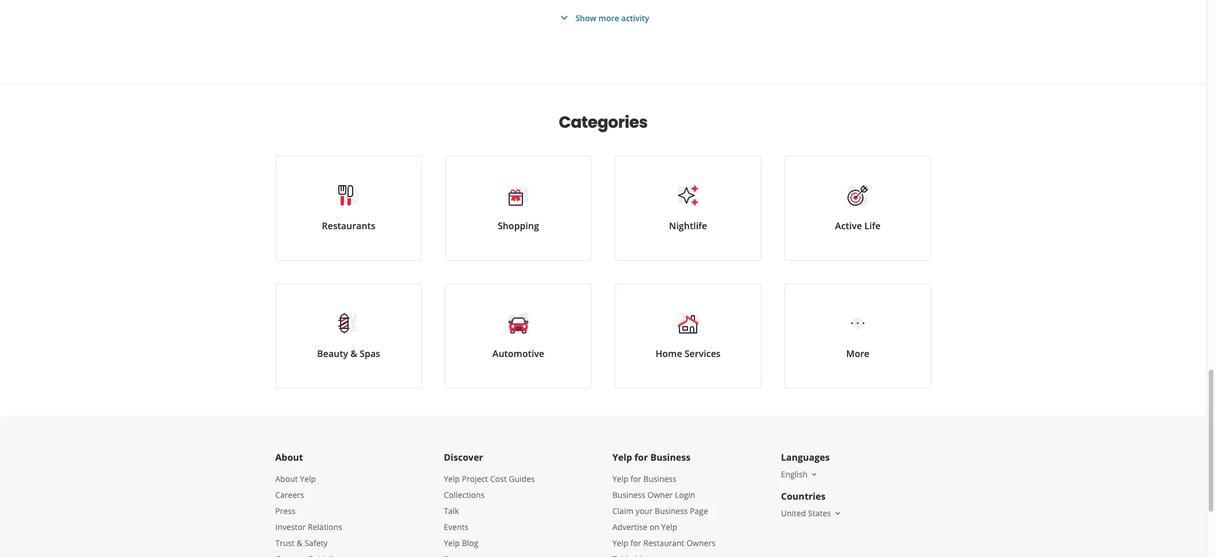 Task type: describe. For each thing, give the bounding box(es) containing it.
page
[[690, 506, 709, 517]]

yelp for business
[[613, 452, 691, 464]]

yelp blog link
[[444, 538, 479, 549]]

press link
[[275, 506, 296, 517]]

login
[[675, 490, 696, 501]]

advertise on yelp link
[[613, 522, 678, 533]]

categories
[[559, 111, 648, 134]]

24 chevron down v2 image
[[557, 11, 571, 25]]

business up the claim
[[613, 490, 646, 501]]

about yelp careers press investor relations trust & safety
[[275, 474, 342, 549]]

states
[[809, 508, 832, 519]]

trust & safety link
[[275, 538, 328, 549]]

yelp for business business owner login claim your business page advertise on yelp yelp for restaurant owners
[[613, 474, 716, 549]]

yelp right on
[[662, 522, 678, 533]]

trust
[[275, 538, 295, 549]]

yelp up collections link
[[444, 474, 460, 485]]

beauty
[[317, 348, 348, 360]]

business up yelp for business link
[[651, 452, 691, 464]]

claim
[[613, 506, 634, 517]]

careers link
[[275, 490, 304, 501]]

active life
[[836, 220, 881, 232]]

category navigation section navigation
[[264, 85, 943, 417]]

yelp up the claim
[[613, 474, 629, 485]]

talk
[[444, 506, 459, 517]]

life
[[865, 220, 881, 232]]

yelp for business link
[[613, 474, 677, 485]]

nightlife link
[[615, 156, 762, 261]]

more link
[[785, 284, 932, 389]]

careers
[[275, 490, 304, 501]]

& inside about yelp careers press investor relations trust & safety
[[297, 538, 303, 549]]

yelp up yelp for business link
[[613, 452, 633, 464]]

spas
[[360, 348, 380, 360]]

collections link
[[444, 490, 485, 501]]

restaurant
[[644, 538, 685, 549]]

investor
[[275, 522, 306, 533]]

more
[[599, 12, 620, 23]]

16 chevron down v2 image for languages
[[810, 470, 820, 480]]

about for about
[[275, 452, 303, 464]]

active life link
[[785, 156, 932, 261]]

for for yelp for business
[[635, 452, 648, 464]]

english
[[781, 469, 808, 480]]

yelp project cost guides link
[[444, 474, 535, 485]]

collections
[[444, 490, 485, 501]]

16 chevron down v2 image for countries
[[834, 509, 843, 519]]

events
[[444, 522, 469, 533]]

nightlife
[[669, 220, 708, 232]]

show more activity
[[576, 12, 650, 23]]

cost
[[490, 474, 507, 485]]

& inside category navigation section navigation
[[351, 348, 357, 360]]

active
[[836, 220, 863, 232]]

services
[[685, 348, 721, 360]]

automotive link
[[445, 284, 592, 389]]

show
[[576, 12, 597, 23]]

beauty & spas link
[[275, 284, 422, 389]]



Task type: locate. For each thing, give the bounding box(es) containing it.
automotive
[[493, 348, 545, 360]]

0 horizontal spatial &
[[297, 538, 303, 549]]

shopping
[[498, 220, 539, 232]]

business up owner
[[644, 474, 677, 485]]

english button
[[781, 469, 820, 480]]

yelp inside about yelp careers press investor relations trust & safety
[[300, 474, 316, 485]]

press
[[275, 506, 296, 517]]

home
[[656, 348, 683, 360]]

16 chevron down v2 image
[[810, 470, 820, 480], [834, 509, 843, 519]]

for up yelp for business link
[[635, 452, 648, 464]]

owner
[[648, 490, 673, 501]]

yelp
[[613, 452, 633, 464], [300, 474, 316, 485], [444, 474, 460, 485], [613, 474, 629, 485], [662, 522, 678, 533], [444, 538, 460, 549], [613, 538, 629, 549]]

about for about yelp careers press investor relations trust & safety
[[275, 474, 298, 485]]

relations
[[308, 522, 342, 533]]

0 vertical spatial for
[[635, 452, 648, 464]]

advertise
[[613, 522, 648, 533]]

more
[[847, 348, 870, 360]]

beauty & spas
[[317, 348, 380, 360]]

your
[[636, 506, 653, 517]]

show more activity button
[[557, 11, 650, 25]]

countries
[[781, 491, 826, 503]]

business down owner
[[655, 506, 688, 517]]

events link
[[444, 522, 469, 533]]

restaurants
[[322, 220, 376, 232]]

for down advertise
[[631, 538, 642, 549]]

0 vertical spatial about
[[275, 452, 303, 464]]

shopping link
[[445, 156, 592, 261]]

business owner login link
[[613, 490, 696, 501]]

business
[[651, 452, 691, 464], [644, 474, 677, 485], [613, 490, 646, 501], [655, 506, 688, 517]]

16 chevron down v2 image right states
[[834, 509, 843, 519]]

owners
[[687, 538, 716, 549]]

16 chevron down v2 image inside english popup button
[[810, 470, 820, 480]]

& left spas
[[351, 348, 357, 360]]

restaurants link
[[275, 156, 422, 261]]

16 chevron down v2 image inside "united states" popup button
[[834, 509, 843, 519]]

0 horizontal spatial 16 chevron down v2 image
[[810, 470, 820, 480]]

2 about from the top
[[275, 474, 298, 485]]

home services
[[656, 348, 721, 360]]

about up about yelp link
[[275, 452, 303, 464]]

1 vertical spatial about
[[275, 474, 298, 485]]

about
[[275, 452, 303, 464], [275, 474, 298, 485]]

1 horizontal spatial 16 chevron down v2 image
[[834, 509, 843, 519]]

for up the "business owner login" "link"
[[631, 474, 642, 485]]

1 horizontal spatial &
[[351, 348, 357, 360]]

united states
[[781, 508, 832, 519]]

for for yelp for business business owner login claim your business page advertise on yelp yelp for restaurant owners
[[631, 474, 642, 485]]

1 vertical spatial for
[[631, 474, 642, 485]]

languages
[[781, 452, 830, 464]]

0 vertical spatial &
[[351, 348, 357, 360]]

& right trust
[[297, 538, 303, 549]]

safety
[[305, 538, 328, 549]]

claim your business page link
[[613, 506, 709, 517]]

yelp down 'events'
[[444, 538, 460, 549]]

united
[[781, 508, 807, 519]]

yelp project cost guides collections talk events yelp blog
[[444, 474, 535, 549]]

on
[[650, 522, 660, 533]]

about yelp link
[[275, 474, 316, 485]]

0 vertical spatial 16 chevron down v2 image
[[810, 470, 820, 480]]

&
[[351, 348, 357, 360], [297, 538, 303, 549]]

1 vertical spatial &
[[297, 538, 303, 549]]

1 vertical spatial 16 chevron down v2 image
[[834, 509, 843, 519]]

yelp for restaurant owners link
[[613, 538, 716, 549]]

blog
[[462, 538, 479, 549]]

16 chevron down v2 image down languages
[[810, 470, 820, 480]]

home services link
[[615, 284, 762, 389]]

talk link
[[444, 506, 459, 517]]

1 about from the top
[[275, 452, 303, 464]]

about up careers
[[275, 474, 298, 485]]

2 vertical spatial for
[[631, 538, 642, 549]]

activity
[[622, 12, 650, 23]]

discover
[[444, 452, 483, 464]]

yelp up careers
[[300, 474, 316, 485]]

project
[[462, 474, 488, 485]]

investor relations link
[[275, 522, 342, 533]]

about inside about yelp careers press investor relations trust & safety
[[275, 474, 298, 485]]

yelp down advertise
[[613, 538, 629, 549]]

guides
[[509, 474, 535, 485]]

for
[[635, 452, 648, 464], [631, 474, 642, 485], [631, 538, 642, 549]]

united states button
[[781, 508, 843, 519]]



Task type: vqa. For each thing, say whether or not it's contained in the screenshot.


